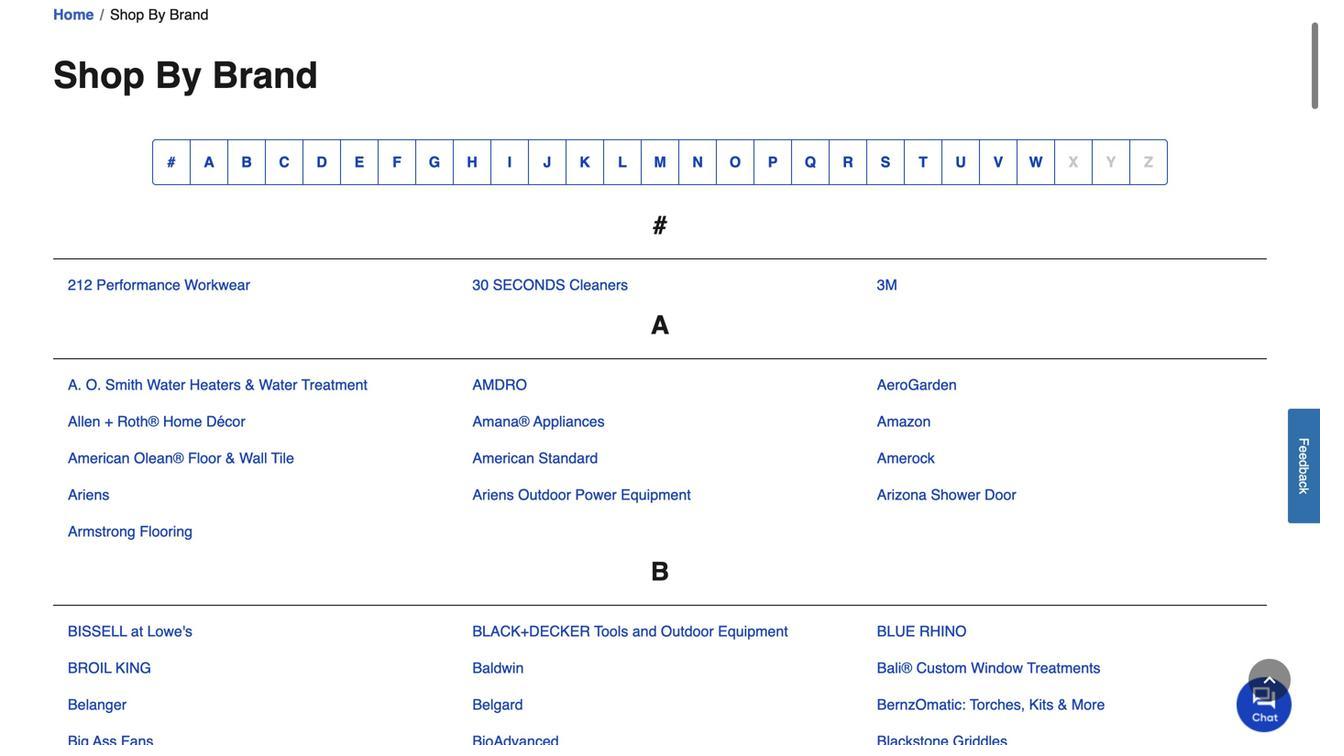 Task type: locate. For each thing, give the bounding box(es) containing it.
1 horizontal spatial brand
[[212, 54, 318, 96]]

i
[[508, 154, 512, 171]]

a. o. smith water heaters & water treatment
[[68, 376, 368, 393]]

2 water from the left
[[259, 376, 298, 393]]

30 seconds cleaners link
[[473, 274, 628, 296]]

american for american olean® floor & wall tile
[[68, 450, 130, 467]]

1 vertical spatial shop by brand
[[53, 54, 318, 96]]

ariens up armstrong
[[68, 487, 109, 503]]

amana® appliances
[[473, 413, 605, 430]]

american
[[68, 450, 130, 467], [473, 450, 535, 467]]

1 vertical spatial &
[[225, 450, 235, 467]]

smith
[[105, 376, 143, 393]]

1 vertical spatial b
[[651, 558, 670, 587]]

lowe's
[[147, 623, 192, 640]]

door
[[985, 487, 1017, 503]]

m link
[[642, 140, 679, 184]]

1 vertical spatial outdoor
[[661, 623, 714, 640]]

bernzomatic: torches, kits & more link
[[877, 694, 1105, 716]]

e
[[355, 154, 364, 171]]

d link
[[304, 140, 340, 184]]

1 horizontal spatial equipment
[[718, 623, 788, 640]]

b
[[1297, 467, 1312, 474]]

ariens
[[68, 487, 109, 503], [473, 487, 514, 503]]

u link
[[943, 140, 979, 184]]

allen + roth® home décor link
[[68, 411, 245, 433]]

1 e from the top
[[1297, 446, 1312, 453]]

american down '+'
[[68, 450, 130, 467]]

1 horizontal spatial f
[[1297, 438, 1312, 446]]

a
[[204, 154, 214, 171], [651, 311, 670, 340]]

tools
[[594, 623, 629, 640]]

1 horizontal spatial &
[[245, 376, 255, 393]]

shop by brand down shop by brand link
[[53, 54, 318, 96]]

bissell at lowe's link
[[68, 621, 192, 643]]

1 horizontal spatial american
[[473, 450, 535, 467]]

power
[[575, 487, 617, 503]]

f inside button
[[1297, 438, 1312, 446]]

outdoor inside the ariens outdoor power equipment link
[[518, 487, 571, 503]]

home up american olean® floor & wall tile
[[163, 413, 202, 430]]

# down m link
[[653, 211, 667, 240]]

f link
[[379, 140, 415, 184]]

1 american from the left
[[68, 450, 130, 467]]

shop by brand right the home link
[[110, 6, 209, 23]]

e up b
[[1297, 453, 1312, 460]]

armstrong flooring link
[[68, 521, 193, 543]]

0 horizontal spatial home
[[53, 6, 94, 23]]

rhino
[[920, 623, 967, 640]]

home left shop by brand link
[[53, 6, 94, 23]]

1 horizontal spatial #
[[653, 211, 667, 240]]

#
[[167, 154, 176, 171], [653, 211, 667, 240]]

blue rhino
[[877, 623, 967, 640]]

0 vertical spatial brand
[[170, 6, 209, 23]]

window
[[971, 660, 1023, 677]]

f for f
[[393, 154, 402, 171]]

by right the home link
[[148, 6, 165, 23]]

k
[[580, 154, 590, 171]]

0 horizontal spatial b
[[241, 154, 252, 171]]

arizona shower door
[[877, 487, 1017, 503]]

0 vertical spatial #
[[167, 154, 176, 171]]

0 horizontal spatial water
[[147, 376, 186, 393]]

custom
[[917, 660, 967, 677]]

water up allen + roth® home décor
[[147, 376, 186, 393]]

black+decker tools and outdoor equipment link
[[473, 621, 788, 643]]

b
[[241, 154, 252, 171], [651, 558, 670, 587]]

1 vertical spatial f
[[1297, 438, 1312, 446]]

american standard
[[473, 450, 598, 467]]

0 vertical spatial home
[[53, 6, 94, 23]]

f
[[393, 154, 402, 171], [1297, 438, 1312, 446]]

1 vertical spatial brand
[[212, 54, 318, 96]]

m
[[654, 154, 666, 171]]

1 horizontal spatial a
[[651, 311, 670, 340]]

l link
[[604, 140, 641, 184]]

1 horizontal spatial outdoor
[[661, 623, 714, 640]]

& left wall
[[225, 450, 235, 467]]

b right 'a' link
[[241, 154, 252, 171]]

broil king
[[68, 660, 151, 677]]

0 horizontal spatial f
[[393, 154, 402, 171]]

1 horizontal spatial home
[[163, 413, 202, 430]]

0 horizontal spatial outdoor
[[518, 487, 571, 503]]

1 horizontal spatial b
[[651, 558, 670, 587]]

2 e from the top
[[1297, 453, 1312, 460]]

f up d
[[1297, 438, 1312, 446]]

allen
[[68, 413, 100, 430]]

1 vertical spatial home
[[163, 413, 202, 430]]

0 horizontal spatial equipment
[[621, 487, 691, 503]]

2 ariens from the left
[[473, 487, 514, 503]]

aerogarden
[[877, 376, 957, 393]]

212 performance workwear link
[[68, 274, 250, 296]]

# left 'a' link
[[167, 154, 176, 171]]

water left treatment
[[259, 376, 298, 393]]

0 horizontal spatial a
[[204, 154, 214, 171]]

g
[[429, 154, 440, 171]]

by down shop by brand link
[[155, 54, 202, 96]]

0 horizontal spatial american
[[68, 450, 130, 467]]

c
[[279, 154, 290, 171]]

0 vertical spatial equipment
[[621, 487, 691, 503]]

n link
[[680, 140, 716, 184]]

c
[[1297, 482, 1312, 488]]

f for f e e d b a c k
[[1297, 438, 1312, 446]]

1 horizontal spatial water
[[259, 376, 298, 393]]

shop down the home link
[[53, 54, 145, 96]]

arizona
[[877, 487, 927, 503]]

baldwin
[[473, 660, 524, 677]]

ariens for ariens outdoor power equipment
[[473, 487, 514, 503]]

n
[[693, 154, 703, 171]]

2 horizontal spatial &
[[1058, 697, 1068, 713]]

1 horizontal spatial ariens
[[473, 487, 514, 503]]

outdoor
[[518, 487, 571, 503], [661, 623, 714, 640]]

b up and
[[651, 558, 670, 587]]

e link
[[341, 140, 378, 184]]

american standard link
[[473, 448, 598, 470]]

k
[[1297, 488, 1312, 494]]

t link
[[905, 140, 942, 184]]

0 vertical spatial shop
[[110, 6, 144, 23]]

2 vertical spatial &
[[1058, 697, 1068, 713]]

& for bernzomatic: torches, kits & more
[[1058, 697, 1068, 713]]

w link
[[1018, 140, 1055, 184]]

f right e
[[393, 154, 402, 171]]

r link
[[830, 140, 867, 184]]

performance
[[96, 276, 180, 293]]

ariens down "american standard" link
[[473, 487, 514, 503]]

l
[[618, 154, 627, 171]]

e up d
[[1297, 446, 1312, 453]]

shop by brand link
[[110, 4, 209, 26]]

2 american from the left
[[473, 450, 535, 467]]

0 vertical spatial b
[[241, 154, 252, 171]]

armstrong flooring
[[68, 523, 193, 540]]

t
[[919, 154, 928, 171]]

outdoor down "american standard" link
[[518, 487, 571, 503]]

american down amana®
[[473, 450, 535, 467]]

shop right the home link
[[110, 6, 144, 23]]

& right kits
[[1058, 697, 1068, 713]]

0 vertical spatial a
[[204, 154, 214, 171]]

0 horizontal spatial &
[[225, 450, 235, 467]]

h
[[467, 154, 478, 171]]

212
[[68, 276, 92, 293]]

bernzomatic: torches, kits & more
[[877, 697, 1105, 713]]

0 vertical spatial by
[[148, 6, 165, 23]]

water
[[147, 376, 186, 393], [259, 376, 298, 393]]

shop by brand
[[110, 6, 209, 23], [53, 54, 318, 96]]

o
[[730, 154, 741, 171]]

0 vertical spatial &
[[245, 376, 255, 393]]

by inside shop by brand link
[[148, 6, 165, 23]]

1 vertical spatial equipment
[[718, 623, 788, 640]]

3m
[[877, 276, 898, 293]]

belgard link
[[473, 694, 523, 716]]

&
[[245, 376, 255, 393], [225, 450, 235, 467], [1058, 697, 1068, 713]]

baldwin link
[[473, 658, 524, 680]]

1 ariens from the left
[[68, 487, 109, 503]]

0 vertical spatial f
[[393, 154, 402, 171]]

outdoor right and
[[661, 623, 714, 640]]

& right heaters on the left of the page
[[245, 376, 255, 393]]

0 horizontal spatial #
[[167, 154, 176, 171]]

0 vertical spatial outdoor
[[518, 487, 571, 503]]

0 horizontal spatial ariens
[[68, 487, 109, 503]]



Task type: describe. For each thing, give the bounding box(es) containing it.
roth®
[[117, 413, 159, 430]]

3m link
[[877, 274, 898, 296]]

heaters
[[190, 376, 241, 393]]

amana® appliances link
[[473, 411, 605, 433]]

and
[[633, 623, 657, 640]]

1 vertical spatial by
[[155, 54, 202, 96]]

p link
[[755, 140, 791, 184]]

torches,
[[970, 697, 1025, 713]]

treatment
[[301, 376, 368, 393]]

ariens outdoor power equipment link
[[473, 484, 691, 506]]

u
[[956, 154, 966, 171]]

aerogarden link
[[877, 374, 957, 396]]

b link
[[228, 140, 265, 184]]

ariens outdoor power equipment
[[473, 487, 691, 503]]

décor
[[206, 413, 245, 430]]

0 vertical spatial shop by brand
[[110, 6, 209, 23]]

amerock
[[877, 450, 935, 467]]

30 seconds cleaners
[[473, 276, 628, 293]]

ariens for ariens
[[68, 487, 109, 503]]

home link
[[53, 4, 94, 26]]

workwear
[[184, 276, 250, 293]]

0 horizontal spatial brand
[[170, 6, 209, 23]]

f e e d b a c k button
[[1288, 409, 1321, 524]]

broil
[[68, 660, 112, 677]]

# link
[[153, 140, 190, 184]]

blue
[[877, 623, 916, 640]]

more
[[1072, 697, 1105, 713]]

seconds
[[493, 276, 566, 293]]

i link
[[492, 140, 528, 184]]

at
[[131, 623, 143, 640]]

shower
[[931, 487, 981, 503]]

belanger link
[[68, 694, 127, 716]]

bali®
[[877, 660, 913, 677]]

chat invite button image
[[1237, 677, 1293, 733]]

american olean® floor & wall tile
[[68, 450, 294, 467]]

k link
[[567, 140, 603, 184]]

ariens link
[[68, 484, 109, 506]]

f e e d b a c k
[[1297, 438, 1312, 494]]

j link
[[529, 140, 566, 184]]

bissell
[[68, 623, 127, 640]]

o link
[[717, 140, 754, 184]]

1 water from the left
[[147, 376, 186, 393]]

q link
[[792, 140, 829, 184]]

o.
[[86, 376, 101, 393]]

american for american standard
[[473, 450, 535, 467]]

bali® custom window treatments link
[[877, 658, 1101, 680]]

amana®
[[473, 413, 530, 430]]

bali® custom window treatments
[[877, 660, 1101, 677]]

p
[[768, 154, 778, 171]]

belgard
[[473, 697, 523, 713]]

cleaners
[[570, 276, 628, 293]]

amdro link
[[473, 374, 527, 396]]

king
[[115, 660, 151, 677]]

d
[[317, 154, 327, 171]]

s link
[[868, 140, 904, 184]]

amdro
[[473, 376, 527, 393]]

& for american olean® floor & wall tile
[[225, 450, 235, 467]]

g link
[[416, 140, 453, 184]]

treatments
[[1027, 660, 1101, 677]]

amazon
[[877, 413, 931, 430]]

1 vertical spatial a
[[651, 311, 670, 340]]

v link
[[980, 140, 1017, 184]]

home inside "link"
[[163, 413, 202, 430]]

212 performance workwear
[[68, 276, 250, 293]]

c link
[[266, 140, 303, 184]]

arizona shower door link
[[877, 484, 1017, 506]]

flooring
[[140, 523, 193, 540]]

appliances
[[534, 413, 605, 430]]

1 vertical spatial shop
[[53, 54, 145, 96]]

1 vertical spatial #
[[653, 211, 667, 240]]

bernzomatic:
[[877, 697, 966, 713]]

amerock link
[[877, 448, 935, 470]]

kits
[[1030, 697, 1054, 713]]

outdoor inside black+decker tools and outdoor equipment link
[[661, 623, 714, 640]]

allen + roth® home décor
[[68, 413, 245, 430]]

belanger
[[68, 697, 127, 713]]

q
[[805, 154, 816, 171]]

a
[[1297, 474, 1312, 482]]

30
[[473, 276, 489, 293]]

black+decker tools and outdoor equipment
[[473, 623, 788, 640]]

d
[[1297, 460, 1312, 467]]

h link
[[454, 140, 491, 184]]



Task type: vqa. For each thing, say whether or not it's contained in the screenshot.
PM in the left top of the page
no



